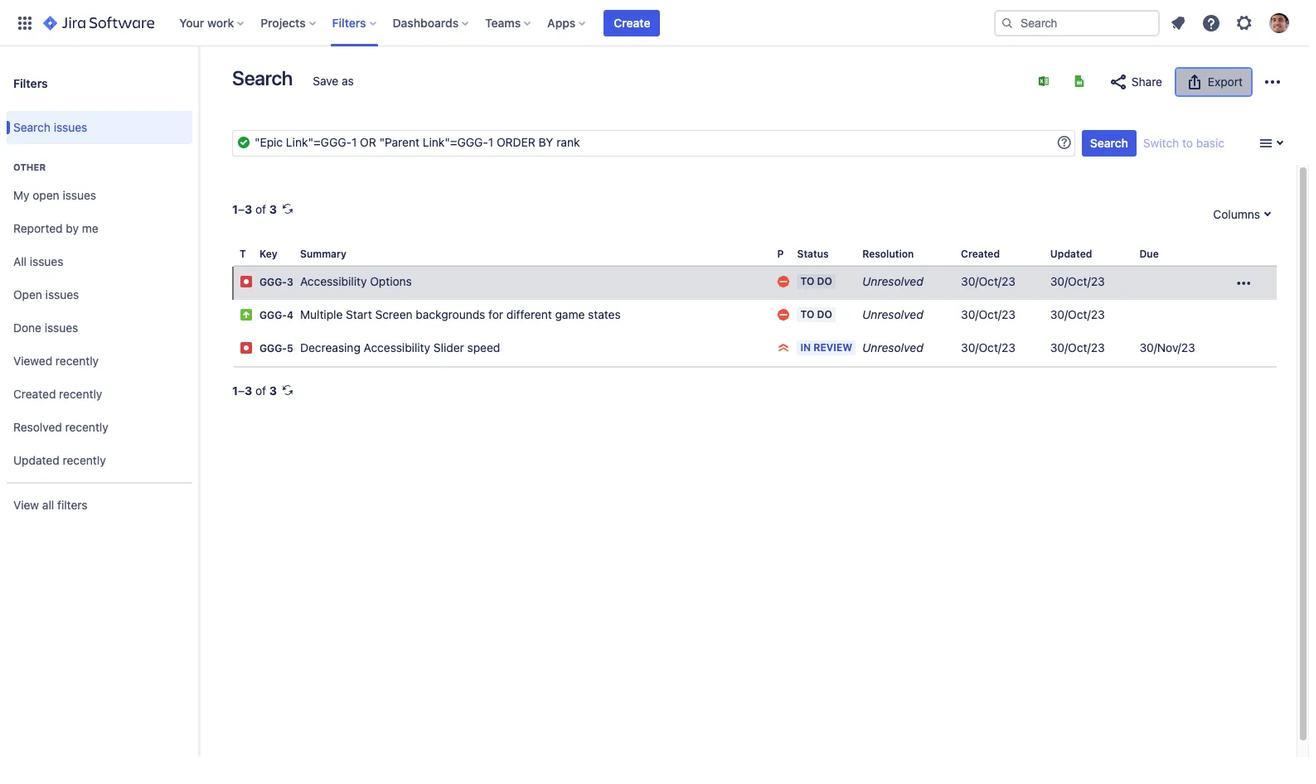 Task type: describe. For each thing, give the bounding box(es) containing it.
recently for viewed recently
[[55, 354, 99, 368]]

me
[[82, 221, 98, 235]]

1 of from the top
[[255, 202, 266, 216]]

created recently
[[13, 387, 102, 401]]

search button
[[1082, 130, 1137, 157]]

dashboards
[[393, 15, 459, 29]]

start
[[346, 308, 372, 322]]

filters
[[57, 498, 88, 512]]

ggg-5 link
[[259, 343, 293, 355]]

save as
[[313, 74, 354, 88]]

1 vertical spatial filters
[[13, 76, 48, 90]]

open
[[33, 188, 59, 202]]

1 vertical spatial accessibility
[[364, 341, 430, 355]]

issues for open issues
[[45, 287, 79, 301]]

create button
[[604, 10, 660, 36]]

basic
[[1196, 136, 1225, 150]]

updated recently
[[13, 453, 106, 467]]

open in google sheets image
[[1073, 75, 1086, 88]]

filters inside popup button
[[332, 15, 366, 29]]

ggg-3 link
[[259, 276, 293, 289]]

game
[[555, 308, 585, 322]]

my
[[13, 188, 29, 202]]

1 1 – 3 of 3 from the top
[[232, 202, 277, 216]]

sidebar navigation image
[[181, 66, 217, 99]]

recently for created recently
[[59, 387, 102, 401]]

all issues
[[13, 254, 63, 268]]

ggg-4 multiple start screen backgrounds for different game states
[[259, 308, 621, 322]]

unresolved for backgrounds
[[862, 308, 923, 322]]

decreasing
[[300, 341, 361, 355]]

notifications image
[[1168, 13, 1188, 33]]

ggg- for decreasing accessibility slider speed
[[259, 343, 287, 355]]

my open issues
[[13, 188, 96, 202]]

help image
[[1201, 13, 1221, 33]]

filters button
[[327, 10, 383, 36]]

2 1 from the top
[[232, 384, 238, 398]]

columns
[[1213, 207, 1260, 221]]

apps button
[[542, 10, 592, 36]]

recently for resolved recently
[[65, 420, 108, 434]]

export
[[1208, 75, 1243, 89]]

3 down ggg-5 link
[[269, 384, 277, 398]]

created for created
[[961, 248, 1000, 260]]

p
[[777, 248, 784, 260]]

other
[[13, 162, 46, 172]]

search issues
[[13, 120, 87, 134]]

open issues link
[[7, 279, 192, 312]]

resolved
[[13, 420, 62, 434]]

Search field
[[994, 10, 1160, 36]]

columns button
[[1205, 201, 1277, 228]]

view all filters link
[[7, 489, 192, 522]]

highest image
[[777, 342, 790, 355]]

speed
[[467, 341, 500, 355]]

work
[[207, 15, 234, 29]]

bug image for accessibility options
[[240, 275, 253, 289]]

switch
[[1143, 136, 1179, 150]]

do for multiple start screen backgrounds for different game states
[[817, 309, 832, 321]]

bug image for decreasing accessibility slider speed
[[240, 342, 253, 355]]

all
[[13, 254, 27, 268]]

create
[[614, 15, 650, 29]]

ggg- for multiple start screen backgrounds for different game states
[[259, 309, 287, 322]]

decreasing accessibility slider speed link
[[300, 341, 500, 355]]

search issues link
[[7, 111, 192, 144]]

3 down improvement icon on the top left of the page
[[245, 384, 252, 398]]

teams
[[485, 15, 521, 29]]

your work
[[179, 15, 234, 29]]

2 – from the top
[[238, 384, 245, 398]]

resolved recently
[[13, 420, 108, 434]]

created for created recently
[[13, 387, 56, 401]]

1 1 from the top
[[232, 202, 238, 216]]

in
[[800, 342, 811, 354]]

issues for search issues
[[54, 120, 87, 134]]

t
[[240, 248, 246, 260]]

reported
[[13, 221, 63, 235]]

appswitcher icon image
[[15, 13, 35, 33]]

for
[[488, 308, 503, 322]]

open issues
[[13, 287, 79, 301]]

done issues
[[13, 321, 78, 335]]



Task type: locate. For each thing, give the bounding box(es) containing it.
to do right medium high icon
[[800, 309, 832, 321]]

0 vertical spatial updated
[[1050, 248, 1092, 260]]

1 do from the top
[[817, 275, 832, 288]]

due
[[1140, 248, 1159, 260]]

None text field
[[232, 130, 1075, 157]]

ggg- inside ggg-3 accessibility options
[[259, 276, 287, 289]]

1
[[232, 202, 238, 216], [232, 384, 238, 398]]

do
[[817, 275, 832, 288], [817, 309, 832, 321]]

view
[[13, 498, 39, 512]]

ggg- right improvement icon on the top left of the page
[[259, 309, 287, 322]]

2 vertical spatial unresolved
[[862, 341, 923, 355]]

of
[[255, 202, 266, 216], [255, 384, 266, 398]]

1 to do from the top
[[800, 275, 832, 288]]

updated left due
[[1050, 248, 1092, 260]]

3 ggg- from the top
[[259, 343, 287, 355]]

screen
[[375, 308, 413, 322]]

3 unresolved from the top
[[862, 341, 923, 355]]

banner
[[0, 0, 1309, 46]]

do for accessibility options
[[817, 275, 832, 288]]

2 bug image from the top
[[240, 342, 253, 355]]

unresolved for speed
[[862, 341, 923, 355]]

unresolved
[[862, 275, 923, 289], [862, 308, 923, 322], [862, 341, 923, 355]]

projects button
[[256, 10, 322, 36]]

updated
[[1050, 248, 1092, 260], [13, 453, 59, 467]]

key
[[259, 248, 277, 260]]

accessibility down screen
[[364, 341, 430, 355]]

issues up viewed recently
[[45, 321, 78, 335]]

issues for done issues
[[45, 321, 78, 335]]

created inside other group
[[13, 387, 56, 401]]

search issues group
[[7, 106, 192, 149]]

0 horizontal spatial search
[[13, 120, 51, 134]]

save as button
[[304, 68, 362, 95]]

2 of from the top
[[255, 384, 266, 398]]

dashboards button
[[388, 10, 475, 36]]

1 vertical spatial ggg-
[[259, 309, 287, 322]]

to do for accessibility options
[[800, 275, 832, 288]]

0 vertical spatial 1 – 3 of 3
[[232, 202, 277, 216]]

updated inside 'link'
[[13, 453, 59, 467]]

2 to from the top
[[800, 309, 814, 321]]

ggg- down ggg-4 link
[[259, 343, 287, 355]]

your profile and settings image
[[1269, 13, 1289, 33]]

0 vertical spatial to
[[800, 275, 814, 288]]

to for multiple start screen backgrounds for different game states
[[800, 309, 814, 321]]

– down improvement icon on the top left of the page
[[238, 384, 245, 398]]

1 – 3 of 3 down ggg-5 link
[[232, 384, 277, 398]]

ggg- inside "ggg-5 decreasing accessibility slider speed"
[[259, 343, 287, 355]]

viewed
[[13, 354, 52, 368]]

of down ggg-5 link
[[255, 384, 266, 398]]

0 vertical spatial –
[[238, 202, 245, 216]]

– up "t"
[[238, 202, 245, 216]]

bug image
[[240, 275, 253, 289], [240, 342, 253, 355]]

multiple
[[300, 308, 343, 322]]

search inside group
[[13, 120, 51, 134]]

to do
[[800, 275, 832, 288], [800, 309, 832, 321]]

issues up my open issues
[[54, 120, 87, 134]]

ggg- inside "ggg-4 multiple start screen backgrounds for different game states"
[[259, 309, 287, 322]]

settings image
[[1234, 13, 1254, 33]]

search up other
[[13, 120, 51, 134]]

updated down resolved
[[13, 453, 59, 467]]

ggg-5 decreasing accessibility slider speed
[[259, 341, 500, 355]]

done
[[13, 321, 41, 335]]

projects
[[261, 15, 306, 29]]

search down "projects"
[[232, 66, 293, 90]]

3 up key
[[269, 202, 277, 216]]

issues inside group
[[54, 120, 87, 134]]

3 inside ggg-3 accessibility options
[[287, 276, 293, 289]]

share link
[[1100, 69, 1171, 95]]

3
[[245, 202, 252, 216], [269, 202, 277, 216], [287, 276, 293, 289], [245, 384, 252, 398], [269, 384, 277, 398]]

1 vertical spatial unresolved
[[862, 308, 923, 322]]

save
[[313, 74, 339, 88]]

all issues link
[[7, 245, 192, 279]]

4
[[287, 309, 293, 322]]

banner containing your work
[[0, 0, 1309, 46]]

0 vertical spatial created
[[961, 248, 1000, 260]]

1 horizontal spatial created
[[961, 248, 1000, 260]]

created recently link
[[7, 378, 192, 411]]

1 unresolved from the top
[[862, 275, 923, 289]]

0 vertical spatial do
[[817, 275, 832, 288]]

done issues link
[[7, 312, 192, 345]]

filters up as at the left top of the page
[[332, 15, 366, 29]]

to do for multiple start screen backgrounds for different game states
[[800, 309, 832, 321]]

0 vertical spatial filters
[[332, 15, 366, 29]]

1 to from the top
[[800, 275, 814, 288]]

share
[[1131, 75, 1162, 89]]

improvement image
[[240, 309, 253, 322]]

to for accessibility options
[[800, 275, 814, 288]]

export button
[[1176, 69, 1251, 95]]

5
[[287, 343, 293, 355]]

2 vertical spatial ggg-
[[259, 343, 287, 355]]

options
[[370, 275, 412, 289]]

2 horizontal spatial search
[[1090, 136, 1128, 150]]

2 1 – 3 of 3 from the top
[[232, 384, 277, 398]]

to right medium high icon
[[800, 309, 814, 321]]

search for search button
[[1090, 136, 1128, 150]]

1 bug image from the top
[[240, 275, 253, 289]]

backgrounds
[[416, 308, 485, 322]]

reported by me link
[[7, 212, 192, 245]]

1 horizontal spatial updated
[[1050, 248, 1092, 260]]

30/oct/23
[[961, 275, 1016, 289], [1050, 275, 1105, 289], [961, 308, 1016, 322], [1050, 308, 1105, 322], [961, 341, 1016, 355], [1050, 341, 1105, 355]]

viewed recently
[[13, 354, 99, 368]]

issues
[[54, 120, 87, 134], [63, 188, 96, 202], [30, 254, 63, 268], [45, 287, 79, 301], [45, 321, 78, 335]]

0 vertical spatial bug image
[[240, 275, 253, 289]]

resolved recently link
[[7, 411, 192, 444]]

2 to do from the top
[[800, 309, 832, 321]]

0 vertical spatial search
[[232, 66, 293, 90]]

2 do from the top
[[817, 309, 832, 321]]

updated for updated
[[1050, 248, 1092, 260]]

updated recently link
[[7, 444, 192, 478]]

teams button
[[480, 10, 537, 36]]

by
[[66, 221, 79, 235]]

ggg-3 accessibility options
[[259, 275, 412, 289]]

search left switch
[[1090, 136, 1128, 150]]

created
[[961, 248, 1000, 260], [13, 387, 56, 401]]

2 ggg- from the top
[[259, 309, 287, 322]]

1 vertical spatial 1 – 3 of 3
[[232, 384, 277, 398]]

1 horizontal spatial filters
[[332, 15, 366, 29]]

slider
[[433, 341, 464, 355]]

1 – from the top
[[238, 202, 245, 216]]

other group
[[7, 144, 192, 483]]

jira software image
[[43, 13, 154, 33], [43, 13, 154, 33]]

bug image down "t"
[[240, 275, 253, 289]]

1 vertical spatial to
[[800, 309, 814, 321]]

0 horizontal spatial filters
[[13, 76, 48, 90]]

different
[[506, 308, 552, 322]]

medium high image
[[777, 309, 790, 322]]

issues right all
[[30, 254, 63, 268]]

search image
[[1001, 16, 1014, 29]]

0 vertical spatial to do
[[800, 275, 832, 288]]

–
[[238, 202, 245, 216], [238, 384, 245, 398]]

filters up the search issues
[[13, 76, 48, 90]]

bug image left ggg-5 link
[[240, 342, 253, 355]]

1 vertical spatial 1
[[232, 384, 238, 398]]

3 up "t"
[[245, 202, 252, 216]]

ggg- down key
[[259, 276, 287, 289]]

0 vertical spatial ggg-
[[259, 276, 287, 289]]

issues right open
[[45, 287, 79, 301]]

do up the in review
[[817, 309, 832, 321]]

view all filters
[[13, 498, 88, 512]]

recently for updated recently
[[63, 453, 106, 467]]

primary element
[[10, 0, 994, 46]]

1 ggg- from the top
[[259, 276, 287, 289]]

your
[[179, 15, 204, 29]]

accessibility down summary
[[300, 275, 367, 289]]

your work button
[[174, 10, 251, 36]]

switch to basic
[[1143, 136, 1225, 150]]

1 vertical spatial –
[[238, 384, 245, 398]]

1 – 3 of 3 up "t"
[[232, 202, 277, 216]]

1 horizontal spatial search
[[232, 66, 293, 90]]

resolution
[[862, 248, 914, 260]]

apps
[[547, 15, 576, 29]]

as
[[342, 74, 354, 88]]

in review
[[800, 342, 852, 354]]

0 horizontal spatial created
[[13, 387, 56, 401]]

0 vertical spatial unresolved
[[862, 275, 923, 289]]

accessibility options link
[[300, 275, 412, 289]]

reported by me
[[13, 221, 98, 235]]

3 up the 4
[[287, 276, 293, 289]]

do down status
[[817, 275, 832, 288]]

multiple start screen backgrounds for different game states link
[[300, 308, 621, 322]]

search inside button
[[1090, 136, 1128, 150]]

1 – 3 of 3
[[232, 202, 277, 216], [232, 384, 277, 398]]

ggg- for accessibility options
[[259, 276, 287, 289]]

ggg-4 link
[[259, 309, 293, 322]]

0 vertical spatial accessibility
[[300, 275, 367, 289]]

issues right open at top
[[63, 188, 96, 202]]

switch to basic link
[[1143, 136, 1225, 150]]

medium high image
[[777, 275, 790, 289]]

recently up created recently
[[55, 354, 99, 368]]

summary
[[300, 248, 347, 260]]

2 unresolved from the top
[[862, 308, 923, 322]]

1 vertical spatial created
[[13, 387, 56, 401]]

1 vertical spatial updated
[[13, 453, 59, 467]]

0 vertical spatial of
[[255, 202, 266, 216]]

2 vertical spatial search
[[1090, 136, 1128, 150]]

to do down status
[[800, 275, 832, 288]]

search for search issues
[[13, 120, 51, 134]]

recently down resolved recently link
[[63, 453, 106, 467]]

30/nov/23
[[1140, 341, 1195, 355]]

recently inside 'link'
[[63, 453, 106, 467]]

to right medium high image
[[800, 275, 814, 288]]

review
[[814, 342, 852, 354]]

states
[[588, 308, 621, 322]]

recently down viewed recently link
[[59, 387, 102, 401]]

0 horizontal spatial updated
[[13, 453, 59, 467]]

issues for all issues
[[30, 254, 63, 268]]

to
[[800, 275, 814, 288], [800, 309, 814, 321]]

viewed recently link
[[7, 345, 192, 378]]

1 vertical spatial of
[[255, 384, 266, 398]]

1 vertical spatial bug image
[[240, 342, 253, 355]]

1 vertical spatial do
[[817, 309, 832, 321]]

all
[[42, 498, 54, 512]]

filters
[[332, 15, 366, 29], [13, 76, 48, 90]]

accessibility
[[300, 275, 367, 289], [364, 341, 430, 355]]

my open issues link
[[7, 179, 192, 212]]

open in microsoft excel image
[[1037, 75, 1050, 88]]

1 vertical spatial to do
[[800, 309, 832, 321]]

open
[[13, 287, 42, 301]]

to
[[1182, 136, 1193, 150]]

recently down the created recently link
[[65, 420, 108, 434]]

1 vertical spatial search
[[13, 120, 51, 134]]

updated for updated recently
[[13, 453, 59, 467]]

0 vertical spatial 1
[[232, 202, 238, 216]]

status
[[797, 248, 829, 260]]

of up key
[[255, 202, 266, 216]]

search
[[232, 66, 293, 90], [13, 120, 51, 134], [1090, 136, 1128, 150]]



Task type: vqa. For each thing, say whether or not it's contained in the screenshot.
bottommost 2023
no



